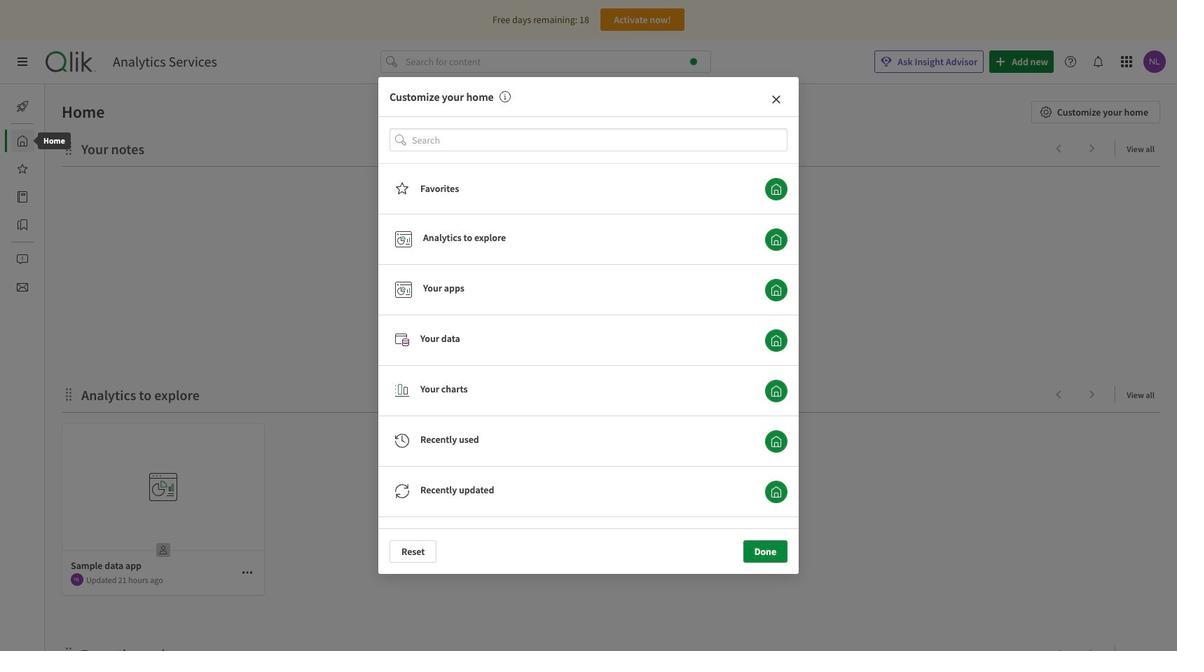Task type: locate. For each thing, give the bounding box(es) containing it.
navigation pane element
[[0, 90, 45, 304]]

subscriptions image
[[17, 282, 28, 293]]

main content
[[39, 84, 1177, 651]]

dialog
[[378, 77, 799, 651]]

open sidebar menu image
[[17, 56, 28, 67]]

getting started image
[[17, 101, 28, 112]]

2 vertical spatial move collection image
[[62, 646, 76, 651]]

tooltip
[[28, 132, 80, 149]]

1 vertical spatial move collection image
[[62, 387, 76, 401]]

close image
[[771, 94, 782, 105]]

None button
[[765, 178, 788, 200], [765, 228, 788, 251], [765, 279, 788, 301], [765, 329, 788, 352], [765, 380, 788, 402], [765, 430, 788, 452], [765, 481, 788, 503], [765, 178, 788, 200], [765, 228, 788, 251], [765, 279, 788, 301], [765, 329, 788, 352], [765, 380, 788, 402], [765, 430, 788, 452], [765, 481, 788, 503]]

0 vertical spatial move collection image
[[62, 141, 76, 155]]

move collection image
[[62, 141, 76, 155], [62, 387, 76, 401], [62, 646, 76, 651]]

1 move collection image from the top
[[62, 141, 76, 155]]

analytics services element
[[113, 53, 217, 70]]

collections image
[[17, 219, 28, 231]]



Task type: describe. For each thing, give the bounding box(es) containing it.
home badge image
[[690, 58, 697, 65]]

3 move collection image from the top
[[62, 646, 76, 651]]

noah lott element
[[71, 573, 83, 586]]

catalog image
[[17, 191, 28, 203]]

Search text field
[[412, 128, 788, 151]]

favorites image
[[17, 163, 28, 175]]

noah lott image
[[71, 573, 83, 586]]

alerts image
[[17, 254, 28, 265]]

2 move collection image from the top
[[62, 387, 76, 401]]



Task type: vqa. For each thing, say whether or not it's contained in the screenshot.
Search for content text field
no



